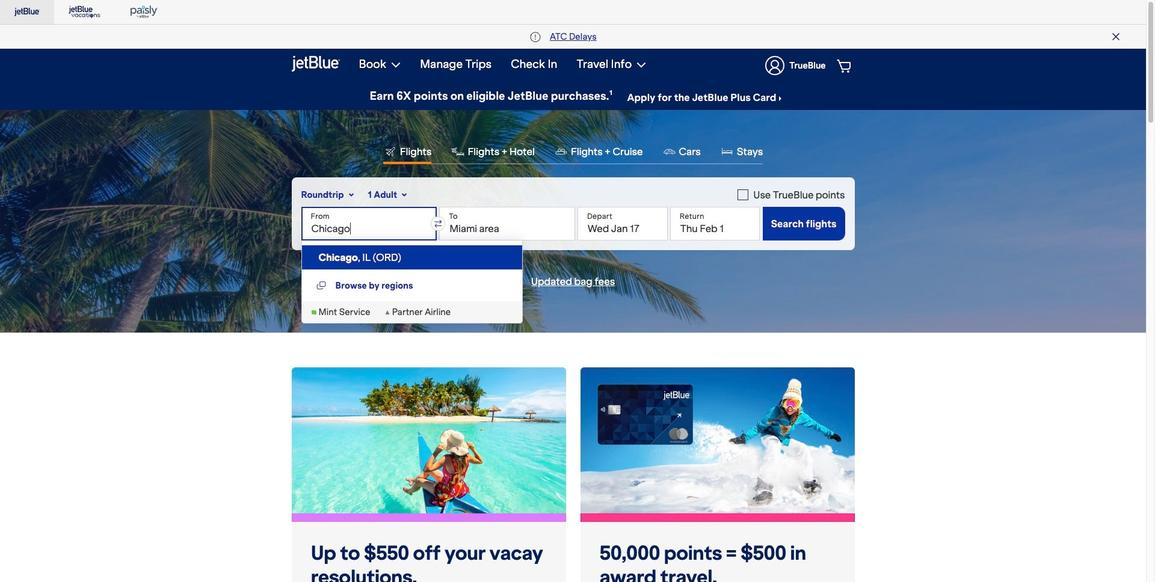 Task type: locate. For each thing, give the bounding box(es) containing it.
list box
[[302, 241, 522, 270]]

banner
[[0, 0, 1146, 110]]

None text field
[[301, 207, 437, 241], [439, 207, 575, 241], [301, 207, 437, 241], [439, 207, 575, 241]]

Return Press DOWN ARROW key to select available dates field
[[670, 207, 760, 241]]

partner airline image
[[385, 310, 390, 314]]

shopping cart (empty) image
[[837, 58, 853, 73]]

navigation
[[349, 49, 855, 82]]

None checkbox
[[738, 188, 845, 202]]

jetblue image
[[291, 54, 340, 73]]



Task type: vqa. For each thing, say whether or not it's contained in the screenshot.
text field
yes



Task type: describe. For each thing, give the bounding box(es) containing it.
mint image
[[311, 310, 316, 314]]

mint image
[[311, 310, 316, 314]]

jetblue vacations image
[[69, 5, 102, 19]]

close image
[[1112, 33, 1120, 40]]

partner airline image
[[385, 310, 390, 314]]

jetblue image
[[14, 5, 40, 19]]

paisly by jetblue image
[[131, 5, 159, 19]]

Depart Press DOWN ARROW key to select available dates field
[[577, 207, 668, 241]]



